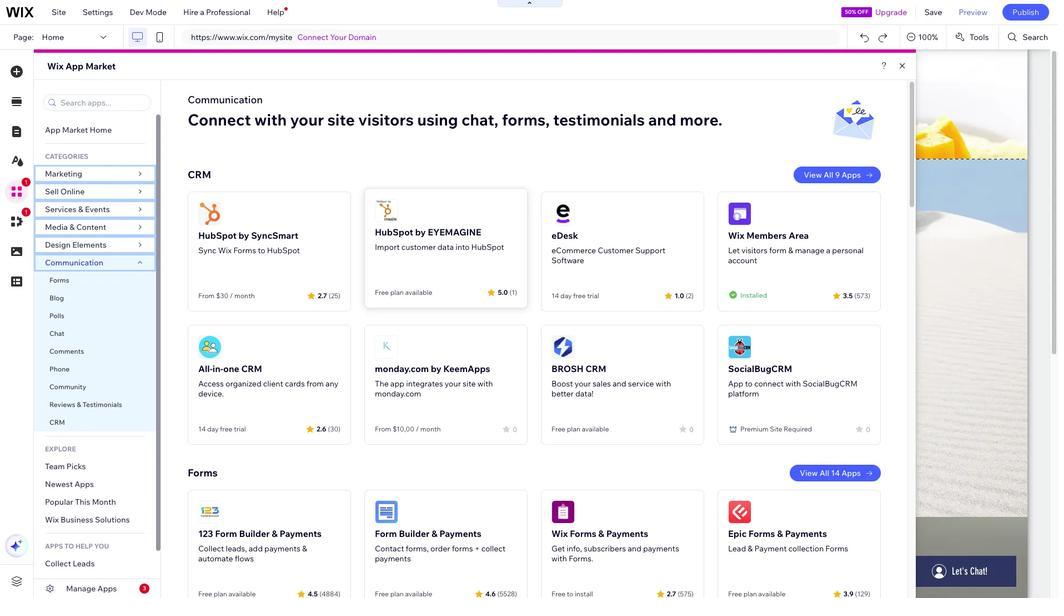 Task type: vqa. For each thing, say whether or not it's contained in the screenshot.


Task type: describe. For each thing, give the bounding box(es) containing it.
popular this month
[[45, 497, 116, 507]]

hubspot down the syncsmart
[[267, 245, 300, 255]]

forms.
[[569, 554, 593, 564]]

publish button
[[1002, 4, 1049, 21]]

testimonials
[[83, 400, 122, 409]]

get
[[552, 544, 565, 554]]

3.9 (129)
[[843, 590, 870, 598]]

trial for one
[[234, 425, 246, 433]]

wix forms & payments logo image
[[552, 500, 575, 524]]

100%
[[918, 32, 938, 42]]

0 horizontal spatial free plan available
[[375, 288, 432, 297]]

phone
[[49, 365, 70, 373]]

from for from $10,00 / month
[[375, 425, 391, 433]]

1 vertical spatial free
[[552, 425, 565, 433]]

from $10,00 / month
[[375, 425, 441, 433]]

payments for payments
[[643, 544, 679, 554]]

more.
[[680, 110, 722, 129]]

service
[[628, 379, 654, 389]]

app inside app market home link
[[45, 125, 60, 135]]

mode
[[146, 7, 167, 17]]

payments for form builder & payments
[[439, 528, 481, 539]]

hubspot by syncsmart logo image
[[198, 202, 222, 225]]

Search apps... field
[[57, 95, 147, 111]]

off
[[857, 8, 868, 16]]

reviews
[[49, 400, 75, 409]]

popular this month link
[[34, 493, 156, 511]]

wix forms & payments get info, subscribers and payments with forms.
[[552, 528, 679, 564]]

design
[[45, 240, 71, 250]]

forms up 123 form builder & payments logo
[[188, 467, 218, 479]]

view all 9 apps
[[804, 170, 861, 180]]

media & content
[[45, 222, 106, 232]]

comments
[[49, 347, 84, 355]]

123 form builder & payments logo image
[[198, 500, 222, 524]]

media
[[45, 222, 68, 232]]

view all 14 apps link
[[790, 465, 881, 482]]

phone link
[[34, 360, 156, 378]]

3.5 (573)
[[843, 291, 870, 300]]

required
[[784, 425, 812, 433]]

content
[[76, 222, 106, 232]]

chat,
[[462, 110, 498, 129]]

wix members area logo image
[[728, 202, 751, 225]]

brosh
[[552, 363, 584, 374]]

lead
[[728, 544, 746, 554]]

reviews & testimonials link
[[34, 396, 156, 414]]

collect inside 123 form builder & payments collect leads, add payments & automate flows
[[198, 544, 224, 554]]

visitors inside communication connect with your site visitors using chat, forms, testimonials and more.
[[358, 110, 414, 129]]

by for keemapps
[[431, 363, 441, 374]]

14 for ecommerce
[[552, 292, 559, 300]]

all for crm
[[824, 170, 833, 180]]

crm down reviews at the bottom left of the page
[[49, 418, 65, 427]]

form inside form builder & payments contact forms, order forms + collect payments
[[375, 528, 397, 539]]

1 monday.com from the top
[[375, 363, 429, 374]]

& inside form builder & payments contact forms, order forms + collect payments
[[432, 528, 438, 539]]

forms, inside form builder & payments contact forms, order forms + collect payments
[[406, 544, 429, 554]]

the
[[375, 379, 389, 389]]

crm inside brosh crm boost your sales and service with better data!
[[586, 363, 606, 374]]

support
[[635, 245, 665, 255]]

polls
[[49, 312, 64, 320]]

1 vertical spatial home
[[90, 125, 112, 135]]

monday.com by keemapps the app integrates your site with monday.com
[[375, 363, 493, 399]]

events
[[85, 204, 110, 214]]

app
[[390, 379, 404, 389]]

3
[[143, 585, 146, 592]]

2.6 (30)
[[317, 425, 340, 433]]

free for in-
[[220, 425, 232, 433]]

app market home link
[[34, 121, 156, 139]]

2 1 button from the top
[[5, 208, 31, 233]]

1 vertical spatial free plan available
[[552, 425, 609, 433]]

https://www.wix.com/mysite connect your domain
[[191, 32, 376, 42]]

with inside wix forms & payments get info, subscribers and payments with forms.
[[552, 554, 567, 564]]

help
[[75, 542, 93, 550]]

newest apps
[[45, 479, 94, 489]]

epic forms & payments lead & payment collection forms
[[728, 528, 848, 554]]

0 vertical spatial market
[[85, 61, 116, 72]]

software
[[552, 255, 584, 265]]

day for in-
[[207, 425, 219, 433]]

and inside communication connect with your site visitors using chat, forms, testimonials and more.
[[648, 110, 676, 129]]

edesk logo image
[[552, 202, 575, 225]]

your for with
[[290, 110, 324, 129]]

& inside "link"
[[78, 204, 83, 214]]

customer
[[598, 245, 634, 255]]

payments inside form builder & payments contact forms, order forms + collect payments
[[375, 554, 411, 564]]

9
[[835, 170, 840, 180]]

0 horizontal spatial free
[[375, 288, 389, 297]]

0 horizontal spatial home
[[42, 32, 64, 42]]

all for forms
[[820, 468, 829, 478]]

marketing link
[[34, 165, 156, 183]]

& inside wix members area let visitors form & manage a personal account
[[788, 245, 793, 255]]

any
[[326, 379, 338, 389]]

members
[[746, 230, 787, 241]]

123 form builder & payments collect leads, add payments & automate flows
[[198, 528, 322, 564]]

to inside hubspot by syncsmart sync wix forms to hubspot
[[258, 245, 265, 255]]

forms inside hubspot by syncsmart sync wix forms to hubspot
[[233, 245, 256, 255]]

1 vertical spatial socialbugcrm
[[803, 379, 857, 389]]

with inside communication connect with your site visitors using chat, forms, testimonials and more.
[[254, 110, 287, 129]]

data
[[438, 242, 454, 252]]

forms, inside communication connect with your site visitors using chat, forms, testimonials and more.
[[502, 110, 550, 129]]

chat link
[[34, 325, 156, 343]]

view for crm
[[804, 170, 822, 180]]

blog
[[49, 294, 64, 302]]

visitors inside wix members area let visitors form & manage a personal account
[[741, 245, 768, 255]]

to inside socialbugcrm app to connect with socialbugcrm platform
[[745, 379, 753, 389]]

account
[[728, 255, 757, 265]]

hubspot right into
[[471, 242, 504, 252]]

view all 14 apps
[[800, 468, 861, 478]]

design elements
[[45, 240, 107, 250]]

epic
[[728, 528, 747, 539]]

add
[[249, 544, 263, 554]]

wix for wix app market
[[47, 61, 63, 72]]

0 vertical spatial available
[[405, 288, 432, 297]]

1 vertical spatial collect
[[45, 559, 71, 569]]

and inside brosh crm boost your sales and service with better data!
[[613, 379, 626, 389]]

brosh crm logo image
[[552, 335, 575, 359]]

payments inside 123 form builder & payments collect leads, add payments & automate flows
[[280, 528, 322, 539]]

let
[[728, 245, 740, 255]]

brosh crm boost your sales and service with better data!
[[552, 363, 671, 399]]

professional
[[206, 7, 250, 17]]

sync
[[198, 245, 216, 255]]

save button
[[916, 0, 950, 24]]

2.7 (25)
[[318, 291, 340, 300]]

help
[[267, 7, 284, 17]]

hubspot by eyemagine logo image
[[375, 199, 398, 222]]

with inside socialbugcrm app to connect with socialbugcrm platform
[[786, 379, 801, 389]]

(5528)
[[497, 590, 517, 598]]

form builder & payments  logo image
[[375, 500, 398, 524]]

3.9
[[843, 590, 853, 598]]

analyze
[[45, 577, 74, 587]]

payments for &
[[264, 544, 300, 554]]

1 1 from the top
[[24, 179, 28, 186]]

free for ecommerce
[[573, 292, 586, 300]]

4.5
[[308, 590, 318, 598]]

and inside wix forms & payments get info, subscribers and payments with forms.
[[628, 544, 641, 554]]

2.7 for hubspot by syncsmart
[[318, 291, 327, 300]]

boost
[[552, 379, 573, 389]]

2 vertical spatial 14
[[831, 468, 840, 478]]

2.7 (575)
[[667, 590, 694, 598]]

premium site required
[[740, 425, 812, 433]]

collect leads link
[[34, 555, 156, 573]]

forms right collection
[[825, 544, 848, 554]]

dev
[[130, 7, 144, 17]]

14 for in-
[[198, 425, 206, 433]]

2.6
[[317, 425, 326, 433]]

this
[[75, 497, 90, 507]]

1 vertical spatial plan
[[567, 425, 580, 433]]

site inside monday.com by keemapps the app integrates your site with monday.com
[[463, 379, 476, 389]]

sell
[[45, 187, 59, 197]]

collect
[[481, 544, 506, 554]]



Task type: locate. For each thing, give the bounding box(es) containing it.
forms
[[233, 245, 256, 255], [49, 276, 69, 284], [188, 467, 218, 479], [570, 528, 596, 539], [749, 528, 775, 539], [825, 544, 848, 554]]

wix business solutions link
[[34, 511, 156, 529]]

1 horizontal spatial your
[[445, 379, 461, 389]]

0 horizontal spatial month
[[234, 292, 255, 300]]

builder up contact
[[399, 528, 430, 539]]

reviews & testimonials
[[49, 400, 122, 409]]

with inside brosh crm boost your sales and service with better data!
[[656, 379, 671, 389]]

contact
[[375, 544, 404, 554]]

1 horizontal spatial 0
[[689, 425, 694, 433]]

form
[[769, 245, 786, 255]]

blog link
[[34, 289, 156, 307]]

hubspot by syncsmart sync wix forms to hubspot
[[198, 230, 300, 255]]

1 vertical spatial site
[[770, 425, 782, 433]]

business
[[61, 515, 93, 525]]

day down device.
[[207, 425, 219, 433]]

1 horizontal spatial 2.7
[[667, 590, 676, 598]]

0 horizontal spatial to
[[258, 245, 265, 255]]

0 horizontal spatial socialbugcrm
[[728, 363, 792, 374]]

1 vertical spatial site
[[463, 379, 476, 389]]

0 horizontal spatial app
[[45, 125, 60, 135]]

crm inside all-in-one crm access organized client cards from any device.
[[241, 363, 262, 374]]

2 1 from the top
[[24, 209, 28, 215]]

14
[[552, 292, 559, 300], [198, 425, 206, 433], [831, 468, 840, 478]]

wix inside wix members area let visitors form & manage a personal account
[[728, 230, 744, 241]]

payments up 2.7 (575)
[[643, 544, 679, 554]]

community
[[49, 383, 86, 391]]

0 vertical spatial 14
[[552, 292, 559, 300]]

0 vertical spatial socialbugcrm
[[728, 363, 792, 374]]

connect for connect with your site visitors using chat, forms, testimonials and more.
[[188, 110, 251, 129]]

0 vertical spatial day
[[560, 292, 572, 300]]

manage apps
[[66, 584, 117, 594]]

0 horizontal spatial communication
[[45, 258, 105, 268]]

wix for wix forms & payments get info, subscribers and payments with forms.
[[552, 528, 568, 539]]

payments inside epic forms & payments lead & payment collection forms
[[785, 528, 827, 539]]

keemapps
[[443, 363, 490, 374]]

2 form from the left
[[375, 528, 397, 539]]

payments down 'form builder & payments  logo'
[[375, 554, 411, 564]]

free down better on the right of page
[[552, 425, 565, 433]]

0 for brosh crm
[[689, 425, 694, 433]]

1 horizontal spatial free
[[573, 292, 586, 300]]

hubspot up sync
[[198, 230, 237, 241]]

market inside app market home link
[[62, 125, 88, 135]]

payments
[[264, 544, 300, 554], [643, 544, 679, 554], [375, 554, 411, 564]]

3 0 from the left
[[866, 425, 870, 433]]

wix inside wix forms & payments get info, subscribers and payments with forms.
[[552, 528, 568, 539]]

crm up sales
[[586, 363, 606, 374]]

1 button left sell
[[5, 178, 31, 203]]

subscribers
[[584, 544, 626, 554]]

1 horizontal spatial free plan available
[[552, 425, 609, 433]]

dev mode
[[130, 7, 167, 17]]

1 1 button from the top
[[5, 178, 31, 203]]

communication for communication connect with your site visitors using chat, forms, testimonials and more.
[[188, 93, 263, 106]]

builder inside form builder & payments contact forms, order forms + collect payments
[[399, 528, 430, 539]]

wix inside hubspot by syncsmart sync wix forms to hubspot
[[218, 245, 232, 255]]

visitors
[[358, 110, 414, 129], [741, 245, 768, 255]]

0 vertical spatial a
[[200, 7, 204, 17]]

1 form from the left
[[215, 528, 237, 539]]

0 vertical spatial from
[[198, 292, 215, 300]]

app up the "search apps..." field
[[65, 61, 84, 72]]

0 horizontal spatial available
[[405, 288, 432, 297]]

(4884)
[[319, 590, 340, 598]]

2.7 for wix forms & payments
[[667, 590, 676, 598]]

team picks
[[45, 462, 86, 472]]

form up contact
[[375, 528, 397, 539]]

0 vertical spatial 14 day free trial
[[552, 292, 599, 300]]

2 vertical spatial and
[[628, 544, 641, 554]]

team
[[45, 462, 65, 472]]

trial down ecommerce
[[587, 292, 599, 300]]

1 horizontal spatial to
[[745, 379, 753, 389]]

your inside monday.com by keemapps the app integrates your site with monday.com
[[445, 379, 461, 389]]

communication for communication
[[45, 258, 105, 268]]

free plan available
[[375, 288, 432, 297], [552, 425, 609, 433]]

1 builder from the left
[[239, 528, 270, 539]]

payments for epic forms & payments
[[785, 528, 827, 539]]

free down device.
[[220, 425, 232, 433]]

1 horizontal spatial site
[[770, 425, 782, 433]]

month for from $30 / month
[[234, 292, 255, 300]]

view for forms
[[800, 468, 818, 478]]

1 horizontal spatial a
[[826, 245, 830, 255]]

1 horizontal spatial app
[[65, 61, 84, 72]]

payments inside wix forms & payments get info, subscribers and payments with forms.
[[643, 544, 679, 554]]

/ for $30
[[230, 292, 233, 300]]

1 vertical spatial to
[[745, 379, 753, 389]]

by up integrates
[[431, 363, 441, 374]]

free plan available down customer
[[375, 288, 432, 297]]

1 vertical spatial 1
[[24, 209, 28, 215]]

1 horizontal spatial from
[[375, 425, 391, 433]]

hubspot up import at top
[[375, 227, 413, 238]]

communication link
[[34, 254, 156, 272]]

0 horizontal spatial your
[[290, 110, 324, 129]]

forms up payment
[[749, 528, 775, 539]]

0 horizontal spatial by
[[239, 230, 249, 241]]

access
[[198, 379, 224, 389]]

builder
[[239, 528, 270, 539], [399, 528, 430, 539]]

your
[[330, 32, 347, 42]]

eyemagine
[[428, 227, 481, 238]]

forms
[[452, 544, 473, 554]]

free plan available down data! at the bottom right of the page
[[552, 425, 609, 433]]

1 horizontal spatial by
[[415, 227, 426, 238]]

1 left the services
[[24, 209, 28, 215]]

1 horizontal spatial 14 day free trial
[[552, 292, 599, 300]]

forms up the blog
[[49, 276, 69, 284]]

solutions
[[95, 515, 130, 525]]

1 button left media
[[5, 208, 31, 233]]

your for boost
[[575, 379, 591, 389]]

apps
[[45, 542, 63, 550]]

1 horizontal spatial visitors
[[741, 245, 768, 255]]

crm link
[[34, 414, 156, 432]]

1 horizontal spatial payments
[[375, 554, 411, 564]]

available down customer
[[405, 288, 432, 297]]

1 vertical spatial market
[[62, 125, 88, 135]]

forms inside wix forms & payments get info, subscribers and payments with forms.
[[570, 528, 596, 539]]

14 day free trial for in-
[[198, 425, 246, 433]]

automate
[[198, 554, 233, 564]]

month right $10,00
[[420, 425, 441, 433]]

forms,
[[502, 110, 550, 129], [406, 544, 429, 554]]

$30
[[216, 292, 228, 300]]

integrates
[[406, 379, 443, 389]]

$10,00
[[393, 425, 414, 433]]

0 vertical spatial to
[[258, 245, 265, 255]]

forms, right chat,
[[502, 110, 550, 129]]

1 vertical spatial monday.com
[[375, 389, 421, 399]]

wix for wix members area let visitors form & manage a personal account
[[728, 230, 744, 241]]

with inside monday.com by keemapps the app integrates your site with monday.com
[[477, 379, 493, 389]]

syncsmart
[[251, 230, 298, 241]]

0 horizontal spatial builder
[[239, 528, 270, 539]]

0 vertical spatial 1 button
[[5, 178, 31, 203]]

by for eyemagine
[[415, 227, 426, 238]]

apps
[[842, 170, 861, 180], [842, 468, 861, 478], [75, 479, 94, 489], [98, 584, 117, 594]]

/
[[230, 292, 233, 300], [416, 425, 419, 433]]

14 day free trial for ecommerce
[[552, 292, 599, 300]]

trial down organized
[[234, 425, 246, 433]]

1 horizontal spatial plan
[[567, 425, 580, 433]]

all-in-one crm logo image
[[198, 335, 222, 359]]

1 vertical spatial trial
[[234, 425, 246, 433]]

1 horizontal spatial site
[[463, 379, 476, 389]]

from for from $30 / month
[[198, 292, 215, 300]]

manage
[[66, 584, 96, 594]]

view down required
[[800, 468, 818, 478]]

analyze traffic
[[45, 577, 99, 587]]

plan down import at top
[[390, 288, 404, 297]]

2 monday.com from the top
[[375, 389, 421, 399]]

picks
[[67, 462, 86, 472]]

forms up info,
[[570, 528, 596, 539]]

free down software
[[573, 292, 586, 300]]

4 payments from the left
[[785, 528, 827, 539]]

app for socialbugcrm
[[728, 379, 743, 389]]

monday.com
[[375, 363, 429, 374], [375, 389, 421, 399]]

collect leads
[[45, 559, 95, 569]]

1 vertical spatial connect
[[188, 110, 251, 129]]

better
[[552, 389, 574, 399]]

0 vertical spatial free
[[375, 288, 389, 297]]

socialbugcrm up required
[[803, 379, 857, 389]]

& inside wix forms & payments get info, subscribers and payments with forms.
[[598, 528, 604, 539]]

app for wix
[[65, 61, 84, 72]]

trial for customer
[[587, 292, 599, 300]]

/ right $30
[[230, 292, 233, 300]]

view left 9
[[804, 170, 822, 180]]

import
[[375, 242, 400, 252]]

0 vertical spatial home
[[42, 32, 64, 42]]

0 vertical spatial free
[[573, 292, 586, 300]]

forms down the syncsmart
[[233, 245, 256, 255]]

market up the "search apps..." field
[[85, 61, 116, 72]]

(30)
[[328, 425, 340, 433]]

1 vertical spatial 2.7
[[667, 590, 676, 598]]

installed
[[740, 291, 767, 299]]

50%
[[845, 8, 856, 16]]

payments inside 123 form builder & payments collect leads, add payments & automate flows
[[264, 544, 300, 554]]

3 payments from the left
[[606, 528, 648, 539]]

available down data! at the bottom right of the page
[[582, 425, 609, 433]]

from
[[198, 292, 215, 300], [375, 425, 391, 433]]

communication inside communication connect with your site visitors using chat, forms, testimonials and more.
[[188, 93, 263, 106]]

14 day free trial down device.
[[198, 425, 246, 433]]

1 horizontal spatial forms,
[[502, 110, 550, 129]]

0 horizontal spatial trial
[[234, 425, 246, 433]]

socialbugcrm logo image
[[728, 335, 751, 359]]

0 horizontal spatial forms,
[[406, 544, 429, 554]]

1 vertical spatial a
[[826, 245, 830, 255]]

1 vertical spatial day
[[207, 425, 219, 433]]

1 vertical spatial free
[[220, 425, 232, 433]]

1 horizontal spatial socialbugcrm
[[803, 379, 857, 389]]

2.7 left the (25)
[[318, 291, 327, 300]]

form inside 123 form builder & payments collect leads, add payments & automate flows
[[215, 528, 237, 539]]

by for syncsmart
[[239, 230, 249, 241]]

you
[[94, 542, 109, 550]]

wix app market
[[47, 61, 116, 72]]

0 horizontal spatial /
[[230, 292, 233, 300]]

2 horizontal spatial 14
[[831, 468, 840, 478]]

crm up hubspot by syncsmart logo
[[188, 168, 211, 181]]

and right sales
[[613, 379, 626, 389]]

forms, left order
[[406, 544, 429, 554]]

payments inside form builder & payments contact forms, order forms + collect payments
[[439, 528, 481, 539]]

visitors left the using
[[358, 110, 414, 129]]

1.0 (2)
[[675, 291, 694, 300]]

14 day free trial down software
[[552, 292, 599, 300]]

0 horizontal spatial collect
[[45, 559, 71, 569]]

1 horizontal spatial day
[[560, 292, 572, 300]]

0 horizontal spatial free
[[220, 425, 232, 433]]

site right premium
[[770, 425, 782, 433]]

1 0 from the left
[[513, 425, 517, 433]]

0 vertical spatial site
[[327, 110, 355, 129]]

site inside communication connect with your site visitors using chat, forms, testimonials and more.
[[327, 110, 355, 129]]

1 vertical spatial available
[[582, 425, 609, 433]]

app up categories
[[45, 125, 60, 135]]

your inside communication connect with your site visitors using chat, forms, testimonials and more.
[[290, 110, 324, 129]]

and
[[648, 110, 676, 129], [613, 379, 626, 389], [628, 544, 641, 554]]

0 horizontal spatial 2.7
[[318, 291, 327, 300]]

month right $30
[[234, 292, 255, 300]]

2.7 left (575)
[[667, 590, 676, 598]]

1 horizontal spatial home
[[90, 125, 112, 135]]

home down the "search apps..." field
[[90, 125, 112, 135]]

services & events link
[[34, 201, 156, 218]]

monday.com by keemapps logo image
[[375, 335, 398, 359]]

a
[[200, 7, 204, 17], [826, 245, 830, 255]]

to left connect
[[745, 379, 753, 389]]

1 horizontal spatial and
[[628, 544, 641, 554]]

plan down data! at the bottom right of the page
[[567, 425, 580, 433]]

1 vertical spatial communication
[[45, 258, 105, 268]]

1 horizontal spatial builder
[[399, 528, 430, 539]]

1 vertical spatial 14
[[198, 425, 206, 433]]

customer
[[401, 242, 436, 252]]

newest apps link
[[34, 475, 156, 493]]

connect for connect your domain
[[297, 32, 328, 42]]

0 vertical spatial connect
[[297, 32, 328, 42]]

0 vertical spatial communication
[[188, 93, 263, 106]]

2 horizontal spatial payments
[[643, 544, 679, 554]]

flows
[[235, 554, 254, 564]]

crm up organized
[[241, 363, 262, 374]]

collect down 123 at the bottom of page
[[198, 544, 224, 554]]

1 horizontal spatial collect
[[198, 544, 224, 554]]

market up categories
[[62, 125, 88, 135]]

edesk ecommerce customer support software
[[552, 230, 665, 265]]

2 horizontal spatial app
[[728, 379, 743, 389]]

2 builder from the left
[[399, 528, 430, 539]]

1 vertical spatial and
[[613, 379, 626, 389]]

connect
[[754, 379, 784, 389]]

home up wix app market
[[42, 32, 64, 42]]

all
[[824, 170, 833, 180], [820, 468, 829, 478]]

0 vertical spatial /
[[230, 292, 233, 300]]

and right subscribers
[[628, 544, 641, 554]]

app
[[65, 61, 84, 72], [45, 125, 60, 135], [728, 379, 743, 389]]

personal
[[832, 245, 864, 255]]

by inside monday.com by keemapps the app integrates your site with monday.com
[[431, 363, 441, 374]]

your inside brosh crm boost your sales and service with better data!
[[575, 379, 591, 389]]

50% off
[[845, 8, 868, 16]]

0 for monday.com by keemapps
[[513, 425, 517, 433]]

/ right $10,00
[[416, 425, 419, 433]]

0 horizontal spatial a
[[200, 7, 204, 17]]

0 vertical spatial visitors
[[358, 110, 414, 129]]

builder inside 123 form builder & payments collect leads, add payments & automate flows
[[239, 528, 270, 539]]

communication
[[188, 93, 263, 106], [45, 258, 105, 268]]

by up customer
[[415, 227, 426, 238]]

visitors down members
[[741, 245, 768, 255]]

app inside socialbugcrm app to connect with socialbugcrm platform
[[728, 379, 743, 389]]

2.7
[[318, 291, 327, 300], [667, 590, 676, 598]]

0 vertical spatial view
[[804, 170, 822, 180]]

trial
[[587, 292, 599, 300], [234, 425, 246, 433]]

1 vertical spatial /
[[416, 425, 419, 433]]

day for ecommerce
[[560, 292, 572, 300]]

chat
[[49, 329, 64, 338]]

free down import at top
[[375, 288, 389, 297]]

by inside hubspot by eyemagine import customer data into hubspot
[[415, 227, 426, 238]]

month for from $10,00 / month
[[420, 425, 441, 433]]

monday.com up app
[[375, 363, 429, 374]]

0 horizontal spatial site
[[52, 7, 66, 17]]

payments for wix forms & payments
[[606, 528, 648, 539]]

monday.com up $10,00
[[375, 389, 421, 399]]

0 horizontal spatial 0
[[513, 425, 517, 433]]

by inside hubspot by syncsmart sync wix forms to hubspot
[[239, 230, 249, 241]]

app left connect
[[728, 379, 743, 389]]

builder up add
[[239, 528, 270, 539]]

platform
[[728, 389, 759, 399]]

order
[[430, 544, 450, 554]]

0 horizontal spatial site
[[327, 110, 355, 129]]

0 vertical spatial forms,
[[502, 110, 550, 129]]

and left more.
[[648, 110, 676, 129]]

0 vertical spatial site
[[52, 7, 66, 17]]

1 vertical spatial visitors
[[741, 245, 768, 255]]

view all 9 apps link
[[794, 167, 881, 183]]

sell online
[[45, 187, 85, 197]]

from left $10,00
[[375, 425, 391, 433]]

apps to help you
[[45, 542, 109, 550]]

a right the manage
[[826, 245, 830, 255]]

payments inside wix forms & payments get info, subscribers and payments with forms.
[[606, 528, 648, 539]]

socialbugcrm up connect
[[728, 363, 792, 374]]

connect inside communication connect with your site visitors using chat, forms, testimonials and more.
[[188, 110, 251, 129]]

collect up analyze at the left bottom of page
[[45, 559, 71, 569]]

form up leads,
[[215, 528, 237, 539]]

from left $30
[[198, 292, 215, 300]]

with
[[254, 110, 287, 129], [477, 379, 493, 389], [656, 379, 671, 389], [786, 379, 801, 389], [552, 554, 567, 564]]

1 horizontal spatial month
[[420, 425, 441, 433]]

0 horizontal spatial form
[[215, 528, 237, 539]]

market
[[85, 61, 116, 72], [62, 125, 88, 135]]

1 vertical spatial view
[[800, 468, 818, 478]]

0 vertical spatial app
[[65, 61, 84, 72]]

by left the syncsmart
[[239, 230, 249, 241]]

0 horizontal spatial visitors
[[358, 110, 414, 129]]

0 horizontal spatial and
[[613, 379, 626, 389]]

epic forms & payments logo image
[[728, 500, 751, 524]]

a inside wix members area let visitors form & manage a personal account
[[826, 245, 830, 255]]

/ for $10,00
[[416, 425, 419, 433]]

2 0 from the left
[[689, 425, 694, 433]]

day down software
[[560, 292, 572, 300]]

1 horizontal spatial available
[[582, 425, 609, 433]]

payments right add
[[264, 544, 300, 554]]

1 payments from the left
[[280, 528, 322, 539]]

hubspot by eyemagine import customer data into hubspot
[[375, 227, 504, 252]]

3.5
[[843, 291, 853, 300]]

0 vertical spatial month
[[234, 292, 255, 300]]

(2)
[[686, 291, 694, 300]]

+
[[475, 544, 480, 554]]

to down the syncsmart
[[258, 245, 265, 255]]

services
[[45, 204, 76, 214]]

1 left marketing
[[24, 179, 28, 186]]

0 vertical spatial plan
[[390, 288, 404, 297]]

explore
[[45, 445, 76, 453]]

tools
[[970, 32, 989, 42]]

0 horizontal spatial 14 day free trial
[[198, 425, 246, 433]]

2 payments from the left
[[439, 528, 481, 539]]

wix for wix business solutions
[[45, 515, 59, 525]]

a right hire
[[200, 7, 204, 17]]

1 horizontal spatial trial
[[587, 292, 599, 300]]

site left settings
[[52, 7, 66, 17]]



